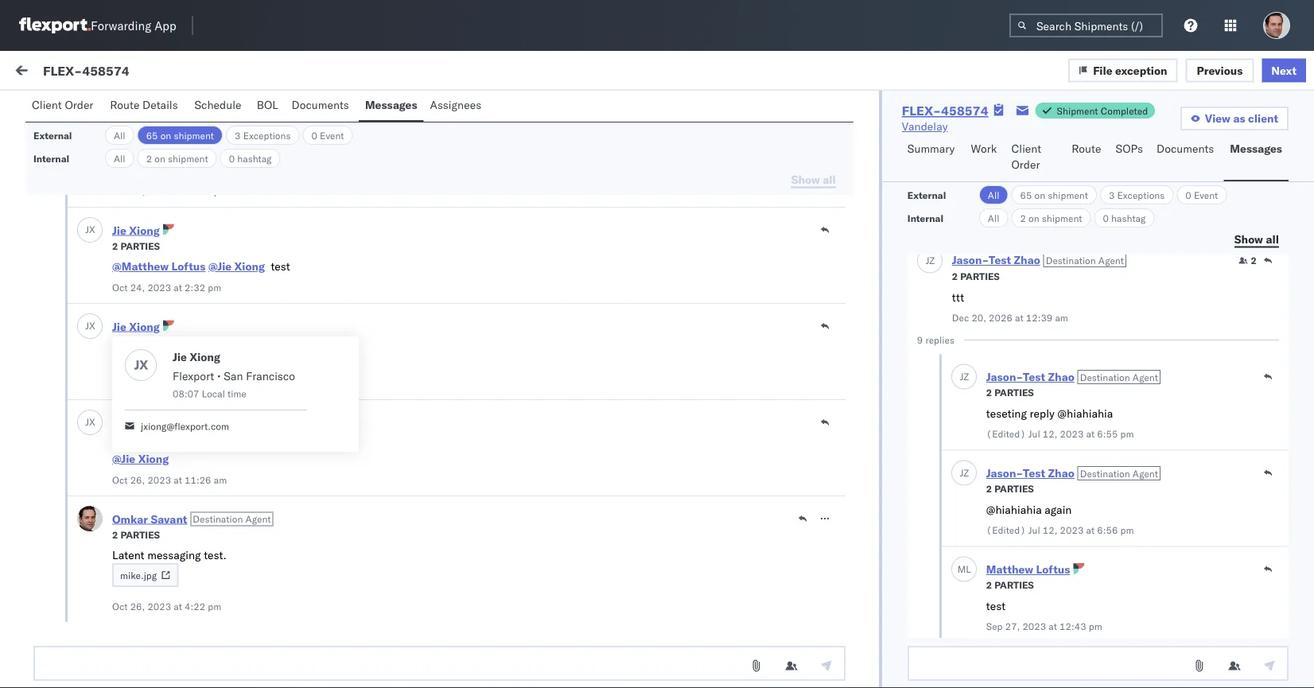 Task type: describe. For each thing, give the bounding box(es) containing it.
2023 inside test sep 27, 2023 at 12:43 pm
[[1023, 621, 1047, 633]]

2 horizontal spatial messages
[[1231, 142, 1283, 156]]

at inside hello oct 26, 2023 at 11:26 am
[[174, 378, 182, 390]]

0 vertical spatial 3
[[235, 129, 241, 141]]

@jie xiong oct 26, 2023 at 11:26 am
[[112, 452, 227, 486]]

jie xiong button for @jie
[[112, 416, 160, 430]]

test for teseting
[[1024, 371, 1046, 384]]

agent for @hiahiahia
[[1133, 372, 1159, 383]]

jul inside @hiahiahia again (edited)  jul 12, 2023 at 6:56 pm
[[1029, 525, 1041, 537]]

26, inside hello oct 26, 2023 at 11:26 am
[[130, 378, 145, 390]]

agent for (edited)
[[1133, 468, 1159, 480]]

2 parties button for teseting
[[987, 386, 1035, 400]]

zhao for again
[[1049, 467, 1075, 481]]

destination for dec
[[1046, 255, 1097, 266]]

j for @matthew
[[85, 224, 89, 236]]

vandelay up the ttt
[[929, 257, 975, 271]]

1 vertical spatial 3 exceptions
[[1110, 189, 1166, 201]]

0 horizontal spatial hashtag
[[237, 152, 272, 164]]

client for the bottom client order button
[[1012, 142, 1042, 156]]

2023 inside the hi oct 23, 2023 at 12:54 pm
[[148, 185, 171, 197]]

2023,
[[292, 316, 323, 330]]

jxiong@flexport.com
[[141, 421, 229, 433]]

@jie for @jie xiong test
[[223, 200, 246, 214]]

27,
[[1006, 621, 1021, 633]]

mike.jpg
[[120, 570, 157, 581]]

4:22
[[185, 601, 205, 613]]

my work
[[16, 61, 87, 83]]

test for ttt
[[989, 254, 1012, 267]]

m
[[958, 564, 967, 575]]

at inside ttt dec 20, 2026 at 12:39 am
[[1016, 312, 1024, 324]]

2:32
[[185, 281, 205, 293]]

vandelay up summary on the right
[[902, 119, 948, 133]]

2 parties for ttt
[[953, 271, 1000, 283]]

2 parties button for ttt
[[953, 269, 1000, 283]]

0 horizontal spatial client order button
[[25, 91, 104, 122]]

2 button
[[1239, 255, 1258, 267]]

@jie xiong button for oct 26, 2023 at 11:26 am
[[112, 452, 169, 466]]

1 horizontal spatial 2 on shipment
[[1021, 212, 1083, 224]]

0 vertical spatial as
[[1222, 65, 1234, 79]]

1 horizontal spatial 0 event
[[1186, 189, 1219, 201]]

0 horizontal spatial client order
[[32, 98, 93, 112]]

external (3)
[[25, 101, 94, 115]]

0 vertical spatial 0 hashtag
[[229, 152, 272, 164]]

oct left "2023,"
[[250, 316, 269, 330]]

jie xiong button for hello
[[112, 320, 160, 334]]

26, inside @jie xiong oct 26, 2023 at 11:26 am
[[130, 474, 145, 486]]

route button
[[1066, 135, 1110, 181]]

my
[[16, 61, 41, 83]]

0 horizontal spatial messages
[[365, 98, 418, 112]]

loftus down 12:54
[[181, 200, 216, 214]]

•
[[217, 369, 221, 383]]

jason- for ttt
[[953, 254, 989, 267]]

7:16
[[326, 316, 350, 330]]

0 vertical spatial event
[[320, 129, 344, 141]]

1 vertical spatial event
[[1195, 189, 1219, 201]]

internal inside button
[[107, 101, 146, 115]]

@jie xiong button for test
[[209, 259, 265, 273]]

26, left "2023,"
[[272, 316, 289, 330]]

2 vertical spatial flex-
[[689, 185, 722, 199]]

mark
[[1071, 65, 1099, 79]]

hello oct 26, 2023 at 11:26 am
[[112, 356, 227, 390]]

replies
[[926, 335, 955, 347]]

vandelay down dec
[[929, 328, 975, 342]]

2023 up (0)
[[148, 89, 171, 101]]

2 inside "button"
[[1252, 255, 1258, 267]]

1 vertical spatial flexport
[[203, 317, 239, 329]]

hello for hello
[[120, 271, 146, 285]]

am for jie xiong
[[214, 378, 227, 390]]

1 horizontal spatial documents
[[1157, 142, 1215, 156]]

2023 inside teseting reply @hiahiahia (edited)  jul 12, 2023 at 6:55 pm
[[1061, 429, 1084, 441]]

actions
[[1169, 138, 1202, 150]]

pm inside the hi oct 23, 2023 at 12:54 pm
[[214, 185, 227, 197]]

client for the left client order button
[[32, 98, 62, 112]]

1 horizontal spatial documents button
[[1151, 135, 1224, 181]]

9
[[918, 335, 924, 347]]

local
[[202, 388, 225, 400]]

at left 4:22
[[174, 601, 182, 613]]

2 horizontal spatial internal
[[908, 212, 944, 224]]

message list
[[185, 101, 251, 115]]

next
[[1272, 63, 1297, 77]]

matthew for hi
[[112, 127, 159, 141]]

@matthew loftus
[[122, 200, 216, 214]]

2023 down mike.jpg link
[[148, 601, 171, 613]]

forwarding app
[[91, 18, 176, 33]]

next button
[[1263, 58, 1307, 82]]

destination inside the omkar savant destination agent
[[193, 513, 243, 525]]

assignees
[[430, 98, 482, 112]]

show all
[[1235, 232, 1280, 246]]

resize handle column header for actions
[[1286, 133, 1305, 373]]

1 horizontal spatial flex-458574
[[902, 103, 989, 119]]

j for @hiahiahia
[[960, 467, 964, 479]]

j z for ttt
[[926, 255, 935, 267]]

2 parties button for test
[[987, 578, 1035, 592]]

jie inside jie xiong flexport • san francisco 08:07 local time
[[173, 350, 187, 364]]

1 horizontal spatial client
[[929, 138, 955, 150]]

reply
[[1030, 407, 1055, 421]]

test sep 27, 2023 at 12:43 pm
[[987, 599, 1103, 633]]

0 horizontal spatial documents button
[[285, 91, 359, 122]]

parties for teseting
[[995, 387, 1035, 399]]

@matthew loftus @jie xiong test oct 24, 2023 at 2:32 pm
[[112, 259, 290, 293]]

route details
[[110, 98, 178, 112]]

oct 26, 2023 at 4:22 pm
[[112, 601, 221, 613]]

teseting reply @hiahiahia (edited)  jul 12, 2023 at 6:55 pm
[[987, 407, 1135, 441]]

@jie xiong test
[[223, 200, 308, 214]]

summary button
[[902, 135, 965, 181]]

2 parties for teseting
[[987, 387, 1035, 399]]

parties for hello
[[121, 336, 160, 348]]

2 parties button for @jie
[[112, 431, 160, 445]]

vandelay down summary button
[[929, 185, 975, 199]]

2 horizontal spatial 458574
[[942, 103, 989, 119]]

matthew loftus for test
[[987, 563, 1071, 577]]

oct inside the hi oct 23, 2023 at 12:54 pm
[[112, 185, 128, 197]]

j x for jie
[[134, 357, 148, 373]]

26, down 'mike.jpg' on the left bottom of page
[[130, 601, 145, 613]]

0 vertical spatial exceptions
[[243, 129, 291, 141]]

external down summary button
[[908, 189, 947, 201]]

am for jason-test zhao
[[1056, 312, 1069, 324]]

(edited) inside teseting reply @hiahiahia (edited)  jul 12, 2023 at 6:55 pm
[[987, 429, 1027, 441]]

12:43
[[1060, 621, 1087, 633]]

1 vertical spatial internal
[[33, 152, 69, 164]]

work inside work button
[[972, 142, 998, 156]]

previous
[[1198, 63, 1244, 77]]

@matthew loftus button
[[112, 259, 206, 273]]

@jie inside the @matthew loftus @jie xiong test oct 24, 2023 at 2:32 pm
[[209, 259, 232, 273]]

(0)
[[149, 101, 169, 115]]

2 parties for hi
[[112, 144, 160, 156]]

2 parties down omkar
[[112, 529, 160, 541]]

11:26 inside hello oct 26, 2023 at 11:26 am
[[185, 378, 211, 390]]

previous button
[[1186, 58, 1255, 82]]

external (3) button
[[19, 94, 100, 125]]

latent
[[112, 548, 145, 562]]

agent for 20,
[[1099, 255, 1125, 266]]

ttt dec 20, 2026 at 12:39 am
[[953, 291, 1069, 324]]

pm inside @hiahiahia again (edited)  jul 12, 2023 at 6:56 pm
[[1121, 525, 1135, 537]]

1 vertical spatial 3
[[1110, 189, 1115, 201]]

parties for @jie
[[121, 433, 160, 445]]

parties for hi
[[121, 144, 160, 156]]

@hiahiahia again (edited)  jul 12, 2023 at 6:56 pm
[[987, 503, 1135, 537]]

6:56
[[1098, 525, 1119, 537]]

dec
[[953, 312, 970, 324]]

internal (0) button
[[100, 94, 179, 125]]

2 parties button for hello
[[112, 335, 160, 349]]

0 vertical spatial flexport
[[203, 174, 239, 185]]

xiong inside the @matthew loftus @jie xiong test oct 24, 2023 at 2:32 pm
[[234, 259, 265, 273]]

agent inside the omkar savant destination agent
[[246, 513, 271, 525]]

2026
[[989, 312, 1013, 324]]

parties down the omkar savant button on the bottom
[[121, 529, 160, 541]]

jason- for teseting
[[987, 371, 1024, 384]]

savant
[[151, 512, 187, 526]]

external inside button
[[25, 101, 71, 115]]

test inside the @matthew loftus @jie xiong test oct 24, 2023 at 2:32 pm
[[271, 259, 290, 273]]

11,
[[130, 89, 145, 101]]

work
[[46, 61, 87, 83]]

schedule
[[195, 98, 242, 112]]

oct 26, 2023, 7:16 pm pdt
[[250, 316, 393, 330]]

summary
[[908, 142, 956, 156]]

0 horizontal spatial messages button
[[359, 91, 424, 122]]

1 vertical spatial 65 on shipment
[[1021, 189, 1089, 201]]

message list button
[[179, 94, 260, 125]]

sops
[[1116, 142, 1144, 156]]

2 parties for @hiahiahia
[[987, 484, 1035, 495]]

show all button
[[1226, 228, 1289, 252]]

order for the left client order button
[[65, 98, 93, 112]]

08:07
[[173, 388, 199, 400]]

0 horizontal spatial 65 on shipment
[[146, 129, 214, 141]]

loftus up test sep 27, 2023 at 12:43 pm
[[1037, 563, 1071, 577]]

2 vertical spatial 458574
[[722, 185, 763, 199]]

completed
[[1101, 105, 1149, 117]]

import work button
[[112, 51, 187, 94]]

jason- for @hiahiahia
[[987, 467, 1024, 481]]

1 resize handle column header from the left
[[62, 133, 82, 373]]

resize handle column header for client
[[1142, 133, 1161, 373]]

0 vertical spatial messages
[[1167, 65, 1219, 79]]

flex- 458574
[[689, 185, 763, 199]]

pm up message list
[[208, 89, 221, 101]]

omkar savant destination agent
[[112, 512, 271, 526]]

j x for hello
[[85, 320, 95, 332]]

flex-458574 link
[[902, 103, 989, 119]]

1 horizontal spatial 65
[[1021, 189, 1033, 201]]

3 resize handle column header from the left
[[902, 133, 921, 373]]

vandelay link
[[902, 119, 948, 135]]

file exception
[[1094, 63, 1168, 77]]

j for hello
[[85, 320, 89, 332]]

z for teseting
[[964, 371, 969, 383]]

internal (0)
[[107, 101, 169, 115]]

0 vertical spatial 2 on shipment
[[146, 152, 208, 164]]

external down external (3) button
[[33, 129, 72, 141]]

mark all external messages as read
[[1071, 65, 1264, 79]]

read
[[1237, 65, 1264, 79]]

parties for @matthew
[[121, 240, 160, 252]]

parties for ttt
[[961, 271, 1000, 283]]

list
[[232, 101, 251, 115]]

external right file
[[1119, 65, 1164, 79]]

oct left 11,
[[112, 89, 128, 101]]

0 horizontal spatial flex-458574
[[43, 62, 130, 78]]

view
[[1206, 111, 1231, 125]]

jie xiong flexport • san francisco 08:07 local time
[[173, 350, 295, 400]]

0 vertical spatial documents
[[292, 98, 349, 112]]

jason-test zhao destination agent for again
[[987, 467, 1159, 481]]

j x for @jie
[[85, 416, 95, 428]]



Task type: vqa. For each thing, say whether or not it's contained in the screenshot.
WorkItem button
no



Task type: locate. For each thing, give the bounding box(es) containing it.
@jie xiong
[[122, 343, 179, 357]]

2 11:26 from the top
[[185, 474, 211, 486]]

1 vertical spatial as
[[1234, 111, 1246, 125]]

65
[[146, 129, 158, 141], [1021, 189, 1033, 201]]

2 12, from the top
[[1043, 525, 1058, 537]]

bol
[[257, 98, 278, 112]]

1 (edited) from the top
[[987, 429, 1027, 441]]

details
[[143, 98, 178, 112]]

1 horizontal spatial 458574
[[722, 185, 763, 199]]

jul left 6:56
[[1029, 525, 1041, 537]]

jason-test zhao destination agent for reply
[[987, 371, 1159, 384]]

exceptions down sops button
[[1118, 189, 1166, 201]]

import work
[[118, 65, 181, 79]]

at left 12:43
[[1049, 621, 1058, 633]]

all
[[1267, 232, 1280, 246]]

@matthew for @matthew loftus @jie xiong test oct 24, 2023 at 2:32 pm
[[112, 259, 169, 273]]

flexport down the 2:32
[[203, 317, 239, 329]]

@hiahiahia inside @hiahiahia again (edited)  jul 12, 2023 at 6:56 pm
[[987, 503, 1043, 517]]

internal down summary button
[[908, 212, 944, 224]]

1 vertical spatial 0 hashtag
[[1104, 212, 1147, 224]]

2 vertical spatial flexport
[[173, 369, 214, 383]]

external left (3)
[[25, 101, 71, 115]]

j
[[85, 224, 89, 236], [126, 246, 129, 256], [926, 255, 930, 267], [126, 317, 129, 327], [85, 320, 89, 332], [134, 357, 139, 373], [960, 371, 964, 383], [85, 416, 89, 428], [960, 467, 964, 479]]

pm right the 2:32
[[208, 281, 221, 293]]

message inside the message list button
[[185, 101, 229, 115]]

j z for @hiahiahia
[[960, 467, 969, 479]]

2 vertical spatial jason-test zhao destination agent
[[987, 467, 1159, 481]]

test inside test sep 27, 2023 at 12:43 pm
[[987, 599, 1006, 613]]

test for @hiahiahia
[[1024, 467, 1046, 481]]

parties up hi
[[121, 144, 160, 156]]

2023 inside @hiahiahia again (edited)  jul 12, 2023 at 6:56 pm
[[1061, 525, 1084, 537]]

pm
[[353, 316, 369, 330]]

am inside ttt dec 20, 2026 at 12:39 am
[[1056, 312, 1069, 324]]

1 vertical spatial (edited)
[[987, 525, 1027, 537]]

oct down 'mike.jpg' on the left bottom of page
[[112, 601, 128, 613]]

event
[[320, 129, 344, 141], [1195, 189, 1219, 201]]

forwarding
[[91, 18, 151, 33]]

1 vertical spatial hashtag
[[1112, 212, 1147, 224]]

jason-test zhao destination agent up 'again'
[[987, 467, 1159, 481]]

flexport. image
[[19, 18, 91, 33]]

1 horizontal spatial 3
[[1110, 189, 1115, 201]]

external
[[1119, 65, 1164, 79], [25, 101, 71, 115], [33, 129, 72, 141], [908, 189, 947, 201]]

hello
[[120, 271, 146, 285], [112, 356, 137, 370]]

2023 down "@matthew loftus" button at the left of the page
[[148, 281, 171, 293]]

3 down list
[[235, 129, 241, 141]]

0 vertical spatial message
[[185, 101, 229, 115]]

test.
[[204, 548, 227, 562]]

2 (edited) from the top
[[987, 525, 1027, 537]]

1 vertical spatial flex-458574
[[902, 103, 989, 119]]

1 vertical spatial messages button
[[1224, 135, 1289, 181]]

at
[[174, 89, 182, 101], [174, 185, 182, 197], [174, 281, 182, 293], [1016, 312, 1024, 324], [174, 378, 182, 390], [1087, 429, 1095, 441], [174, 474, 182, 486], [1087, 525, 1095, 537], [174, 601, 182, 613], [1049, 621, 1058, 633]]

1 horizontal spatial matthew loftus button
[[987, 563, 1071, 577]]

0 vertical spatial order
[[65, 98, 93, 112]]

1 horizontal spatial flex-
[[689, 185, 722, 199]]

Search Shipments (/) text field
[[1010, 14, 1164, 37]]

client order
[[32, 98, 93, 112], [1012, 142, 1042, 172]]

latent messaging test.
[[112, 548, 227, 562]]

3 down sops button
[[1110, 189, 1115, 201]]

j for @jie
[[85, 416, 89, 428]]

1 vertical spatial exceptions
[[1118, 189, 1166, 201]]

2 parties for hello
[[112, 336, 160, 348]]

import
[[118, 65, 151, 79]]

2 parties button for @matthew
[[112, 238, 160, 252]]

route for route details
[[110, 98, 140, 112]]

2 vertical spatial jason-
[[987, 467, 1024, 481]]

destination for reply
[[1081, 372, 1131, 383]]

1 horizontal spatial @hiahiahia
[[1058, 407, 1114, 421]]

oct left 24, at the left of page
[[112, 281, 128, 293]]

work
[[154, 65, 181, 79], [972, 142, 998, 156]]

oct inside @jie xiong oct 26, 2023 at 11:26 am
[[112, 474, 128, 486]]

@matthew up 24, at the left of page
[[112, 259, 169, 273]]

pm right 12:54
[[214, 185, 227, 197]]

client order button
[[25, 91, 104, 122], [1006, 135, 1066, 181]]

matthew for test
[[987, 563, 1034, 577]]

1 vertical spatial 458574
[[942, 103, 989, 119]]

2 vertical spatial jason-test zhao button
[[987, 467, 1075, 481]]

2 jul from the top
[[1029, 525, 1041, 537]]

sops button
[[1110, 135, 1151, 181]]

65 on shipment down route button
[[1021, 189, 1089, 201]]

message for message list
[[185, 101, 229, 115]]

loftus inside the @matthew loftus @jie xiong test oct 24, 2023 at 2:32 pm
[[172, 259, 206, 273]]

j x for @matthew
[[85, 224, 95, 236]]

1 horizontal spatial matthew
[[987, 563, 1034, 577]]

2 on shipment
[[146, 152, 208, 164], [1021, 212, 1083, 224]]

z for @hiahiahia
[[964, 467, 969, 479]]

zhao up 'again'
[[1049, 467, 1075, 481]]

z for ttt
[[930, 255, 935, 267]]

11:26 inside @jie xiong oct 26, 2023 at 11:26 am
[[185, 474, 211, 486]]

5 resize handle column header from the left
[[1286, 133, 1305, 373]]

2 parties up teseting on the bottom right
[[987, 387, 1035, 399]]

0 vertical spatial z
[[930, 255, 935, 267]]

oct inside hello oct 26, 2023 at 11:26 am
[[112, 378, 128, 390]]

1 vertical spatial client order button
[[1006, 135, 1066, 181]]

1 vertical spatial 2 on shipment
[[1021, 212, 1083, 224]]

0 horizontal spatial 3
[[235, 129, 241, 141]]

destination for again
[[1081, 468, 1131, 480]]

0 hashtag up @jie xiong test
[[229, 152, 272, 164]]

destination down 6:55
[[1081, 468, 1131, 480]]

26,
[[272, 316, 289, 330], [130, 378, 145, 390], [130, 474, 145, 486], [130, 601, 145, 613]]

0 vertical spatial (edited)
[[987, 429, 1027, 441]]

pm right 4:22
[[208, 601, 221, 613]]

oct up omkar
[[112, 474, 128, 486]]

0 vertical spatial route
[[110, 98, 140, 112]]

0 horizontal spatial 458574
[[82, 62, 130, 78]]

24,
[[130, 281, 145, 293]]

teseting
[[987, 407, 1028, 421]]

1 vertical spatial matthew
[[987, 563, 1034, 577]]

2 horizontal spatial flex-
[[902, 103, 942, 119]]

1 vertical spatial hello
[[112, 356, 137, 370]]

1 vertical spatial @hiahiahia
[[987, 503, 1043, 517]]

2023 right '27,'
[[1023, 621, 1047, 633]]

matthew loftus button for hi
[[112, 127, 196, 141]]

documents button right bol
[[285, 91, 359, 122]]

at inside teseting reply @hiahiahia (edited)  jul 12, 2023 at 6:55 pm
[[1087, 429, 1095, 441]]

0 vertical spatial client order button
[[25, 91, 104, 122]]

test up reply
[[1024, 371, 1046, 384]]

client order button down shipment
[[1006, 135, 1066, 181]]

1 jie xiong button from the top
[[112, 223, 160, 237]]

0 vertical spatial hashtag
[[237, 152, 272, 164]]

as right view
[[1234, 111, 1246, 125]]

messages button left assignees
[[359, 91, 424, 122]]

parties up @hiahiahia again (edited)  jul 12, 2023 at 6:56 pm
[[995, 484, 1035, 495]]

j z
[[926, 255, 935, 267], [960, 371, 969, 383], [960, 467, 969, 479]]

ttt
[[953, 291, 965, 304]]

4 resize handle column header from the left
[[1142, 133, 1161, 373]]

1 vertical spatial jason-
[[987, 371, 1024, 384]]

@jie for @jie xiong oct 26, 2023 at 11:26 am
[[112, 452, 135, 466]]

m l
[[958, 564, 972, 575]]

2
[[112, 144, 118, 156], [146, 152, 152, 164], [1021, 212, 1027, 224], [112, 240, 118, 252], [1252, 255, 1258, 267], [953, 271, 959, 283], [112, 336, 118, 348], [987, 387, 993, 399], [112, 433, 118, 445], [987, 484, 993, 495], [112, 529, 118, 541], [987, 580, 993, 592]]

1 horizontal spatial exceptions
[[1118, 189, 1166, 201]]

12, inside teseting reply @hiahiahia (edited)  jul 12, 2023 at 6:55 pm
[[1043, 429, 1058, 441]]

resize handle column header for message
[[662, 133, 681, 373]]

jul down reply
[[1029, 429, 1041, 441]]

at inside test sep 27, 2023 at 12:43 pm
[[1049, 621, 1058, 633]]

@matthew inside the @matthew loftus @jie xiong test oct 24, 2023 at 2:32 pm
[[112, 259, 169, 273]]

client
[[1249, 111, 1279, 125]]

0 vertical spatial 65 on shipment
[[146, 129, 214, 141]]

2 vertical spatial internal
[[908, 212, 944, 224]]

xiong inside @jie xiong oct 26, 2023 at 11:26 am
[[138, 452, 169, 466]]

as left the read on the top
[[1222, 65, 1234, 79]]

2023 inside hello oct 26, 2023 at 11:26 am
[[148, 378, 171, 390]]

at right '2026'
[[1016, 312, 1024, 324]]

am inside hello oct 26, 2023 at 11:26 am
[[214, 378, 227, 390]]

11:26 left •
[[185, 378, 211, 390]]

2:51
[[185, 89, 205, 101]]

2 vertical spatial zhao
[[1049, 467, 1075, 481]]

jul
[[1029, 429, 1041, 441], [1029, 525, 1041, 537]]

zhao for dec
[[1014, 254, 1041, 267]]

2 on shipment down route button
[[1021, 212, 1083, 224]]

1 vertical spatial route
[[1072, 142, 1102, 156]]

jason-test zhao destination agent up ttt dec 20, 2026 at 12:39 am
[[953, 254, 1125, 267]]

0 horizontal spatial route
[[110, 98, 140, 112]]

at up @matthew loftus
[[174, 185, 182, 197]]

12:39
[[1027, 312, 1053, 324]]

flex-458574
[[43, 62, 130, 78], [902, 103, 989, 119]]

12, down reply
[[1043, 429, 1058, 441]]

1 vertical spatial client order
[[1012, 142, 1042, 172]]

message down 'internal (0)' button
[[121, 138, 160, 150]]

xiong inside jie xiong flexport • san francisco 08:07 local time
[[190, 350, 220, 364]]

0 horizontal spatial 65
[[146, 129, 158, 141]]

j for jie
[[134, 357, 139, 373]]

am left time
[[214, 378, 227, 390]]

1 horizontal spatial work
[[972, 142, 998, 156]]

0 horizontal spatial internal
[[33, 152, 69, 164]]

oct inside the @matthew loftus @jie xiong test oct 24, 2023 at 2:32 pm
[[112, 281, 128, 293]]

loftus
[[162, 127, 196, 141], [181, 200, 216, 214], [172, 259, 206, 273], [1037, 563, 1071, 577]]

0 hashtag down sops button
[[1104, 212, 1147, 224]]

omkar savant button
[[112, 512, 187, 526]]

messaging
[[147, 548, 201, 562]]

0 horizontal spatial matthew loftus button
[[112, 127, 196, 141]]

1 vertical spatial matthew loftus
[[987, 563, 1071, 577]]

exception
[[1116, 63, 1168, 77]]

test
[[288, 200, 308, 214], [271, 259, 290, 273], [987, 599, 1006, 613]]

internal down 11,
[[107, 101, 146, 115]]

0 vertical spatial jul
[[1029, 429, 1041, 441]]

@matthew for @matthew loftus
[[122, 200, 179, 214]]

work right summary button
[[972, 142, 998, 156]]

0 vertical spatial zhao
[[1014, 254, 1041, 267]]

1 vertical spatial order
[[1012, 158, 1041, 172]]

1 horizontal spatial 65 on shipment
[[1021, 189, 1089, 201]]

matthew loftus down (0)
[[112, 127, 196, 141]]

0 horizontal spatial documents
[[292, 98, 349, 112]]

0 vertical spatial am
[[1056, 312, 1069, 324]]

parties for test
[[995, 580, 1035, 592]]

flexport up 08:07
[[173, 369, 214, 383]]

pm inside test sep 27, 2023 at 12:43 pm
[[1089, 621, 1103, 633]]

am right 12:39 on the right of the page
[[1056, 312, 1069, 324]]

@jie xiong button down @jie xiong test
[[209, 259, 265, 273]]

0 vertical spatial test
[[288, 200, 308, 214]]

None text field
[[33, 646, 846, 681], [908, 646, 1289, 681], [33, 646, 846, 681], [908, 646, 1289, 681]]

order down 'work'
[[65, 98, 93, 112]]

2 parties for @matthew
[[112, 240, 160, 252]]

xiong
[[165, 172, 194, 186], [249, 200, 280, 214], [129, 223, 160, 237], [165, 244, 194, 258], [234, 259, 265, 273], [165, 316, 194, 330], [129, 320, 160, 334], [148, 343, 179, 357], [190, 350, 220, 364], [129, 416, 160, 430], [138, 452, 169, 466]]

jason-test zhao button for ttt
[[953, 254, 1041, 267]]

1 horizontal spatial messages button
[[1224, 135, 1289, 181]]

pm right 6:55
[[1121, 429, 1135, 441]]

omkar
[[112, 512, 148, 526]]

@jie right "@matthew loftus" button at the left of the page
[[209, 259, 232, 273]]

at inside @hiahiahia again (edited)  jul 12, 2023 at 6:56 pm
[[1087, 525, 1095, 537]]

2 resize handle column header from the left
[[662, 133, 681, 373]]

jie xiong button up @jie xiong oct 26, 2023 at 11:26 am
[[112, 416, 160, 430]]

2 parties button up @jie xiong oct 26, 2023 at 11:26 am
[[112, 431, 160, 445]]

jason-test zhao button for teseting
[[987, 371, 1075, 384]]

am
[[1056, 312, 1069, 324], [214, 378, 227, 390], [214, 474, 227, 486]]

0 horizontal spatial flex-
[[43, 62, 82, 78]]

at up savant on the left bottom of the page
[[174, 474, 182, 486]]

at inside @jie xiong oct 26, 2023 at 11:26 am
[[174, 474, 182, 486]]

j x
[[85, 224, 95, 236], [126, 246, 134, 256], [126, 317, 134, 327], [85, 320, 95, 332], [134, 357, 148, 373], [85, 416, 95, 428]]

zhao up ttt dec 20, 2026 at 12:39 am
[[1014, 254, 1041, 267]]

2 parties up hello oct 26, 2023 at 11:26 am
[[112, 336, 160, 348]]

2 parties button up "@matthew loftus" button at the left of the page
[[112, 238, 160, 252]]

2 parties button up hello oct 26, 2023 at 11:26 am
[[112, 335, 160, 349]]

1 11:26 from the top
[[185, 378, 211, 390]]

order inside client order
[[1012, 158, 1041, 172]]

matthew
[[112, 127, 159, 141], [987, 563, 1034, 577]]

jie xiong button up @jie xiong on the left of the page
[[112, 320, 160, 334]]

9 replies
[[918, 335, 955, 347]]

12, inside @hiahiahia again (edited)  jul 12, 2023 at 6:56 pm
[[1043, 525, 1058, 537]]

flexport inside jie xiong flexport • san francisco 08:07 local time
[[173, 369, 214, 383]]

work button
[[965, 135, 1006, 181]]

flexport up @jie xiong test
[[203, 174, 239, 185]]

6:55
[[1098, 429, 1119, 441]]

1 12, from the top
[[1043, 429, 1058, 441]]

3 exceptions down sops button
[[1110, 189, 1166, 201]]

1 jul from the top
[[1029, 429, 1041, 441]]

@jie for @jie xiong
[[122, 343, 145, 357]]

pdt
[[372, 316, 393, 330]]

@hiahiahia left 'again'
[[987, 503, 1043, 517]]

j for ttt
[[926, 255, 930, 267]]

2 parties for test
[[987, 580, 1035, 592]]

hello inside hello oct 26, 2023 at 11:26 am
[[112, 356, 137, 370]]

route inside route button
[[1072, 142, 1102, 156]]

view as client button
[[1181, 107, 1289, 131]]

hello for hello oct 26, 2023 at 11:26 am
[[112, 356, 137, 370]]

0 vertical spatial 3 exceptions
[[235, 129, 291, 141]]

0 horizontal spatial 0 event
[[312, 129, 344, 141]]

0 horizontal spatial 0 hashtag
[[229, 152, 272, 164]]

on
[[161, 129, 171, 141], [155, 152, 165, 164], [1035, 189, 1046, 201], [1029, 212, 1040, 224]]

at left 2:51
[[174, 89, 182, 101]]

2 vertical spatial messages
[[1231, 142, 1283, 156]]

(edited) inside @hiahiahia again (edited)  jul 12, 2023 at 6:56 pm
[[987, 525, 1027, 537]]

2 jie xiong button from the top
[[112, 320, 160, 334]]

2 parties button for hi
[[112, 142, 160, 156]]

@jie inside @jie xiong oct 26, 2023 at 11:26 am
[[112, 452, 135, 466]]

client order button down 'work'
[[25, 91, 104, 122]]

at left the 'local'
[[174, 378, 182, 390]]

x
[[129, 174, 134, 184], [89, 224, 95, 236], [129, 246, 134, 256], [129, 317, 134, 327], [89, 320, 95, 332], [139, 357, 148, 373], [89, 416, 95, 428]]

destination up 6:55
[[1081, 372, 1131, 383]]

parties up teseting on the bottom right
[[995, 387, 1035, 399]]

1 vertical spatial flex-
[[902, 103, 942, 119]]

2 parties up the ttt
[[953, 271, 1000, 283]]

0 vertical spatial jie xiong button
[[112, 223, 160, 237]]

exceptions
[[243, 129, 291, 141], [1118, 189, 1166, 201]]

pm inside teseting reply @hiahiahia (edited)  jul 12, 2023 at 6:55 pm
[[1121, 429, 1135, 441]]

(3)
[[73, 101, 94, 115]]

route for route
[[1072, 142, 1102, 156]]

destination up test.
[[193, 513, 243, 525]]

jie xiong button for @matthew
[[112, 223, 160, 237]]

matthew down 'internal (0)' button
[[112, 127, 159, 141]]

1 vertical spatial message
[[121, 138, 160, 150]]

2023 inside @jie xiong oct 26, 2023 at 11:26 am
[[148, 474, 171, 486]]

0 vertical spatial 12,
[[1043, 429, 1058, 441]]

time
[[228, 388, 247, 400]]

@hiahiahia
[[1058, 407, 1114, 421], [987, 503, 1043, 517]]

work inside import work 'button'
[[154, 65, 181, 79]]

0 horizontal spatial 3 exceptions
[[235, 129, 291, 141]]

j z for teseting
[[960, 371, 969, 383]]

jason-test zhao destination agent for dec
[[953, 254, 1125, 267]]

hi oct 23, 2023 at 12:54 pm
[[112, 163, 227, 197]]

parties up "@matthew loftus" button at the left of the page
[[121, 240, 160, 252]]

1 horizontal spatial client order button
[[1006, 135, 1066, 181]]

zhao for reply
[[1049, 371, 1075, 384]]

1 vertical spatial test
[[1024, 371, 1046, 384]]

2 vertical spatial z
[[964, 467, 969, 479]]

parties for @hiahiahia
[[995, 484, 1035, 495]]

2 parties for @jie
[[112, 433, 160, 445]]

show
[[1235, 232, 1264, 246]]

loftus down (0)
[[162, 127, 196, 141]]

route details button
[[104, 91, 188, 122]]

route inside route details button
[[110, 98, 140, 112]]

@jie xiong button down the jxiong@flexport.com
[[112, 452, 169, 466]]

am up the omkar savant destination agent
[[214, 474, 227, 486]]

jason-test zhao destination agent
[[953, 254, 1125, 267], [987, 371, 1159, 384], [987, 467, 1159, 481]]

pm inside the @matthew loftus @jie xiong test oct 24, 2023 at 2:32 pm
[[208, 281, 221, 293]]

2 horizontal spatial client
[[1012, 142, 1042, 156]]

forwarding app link
[[19, 18, 176, 33]]

0 vertical spatial test
[[989, 254, 1012, 267]]

mike.jpg link
[[120, 570, 171, 581]]

jason- down teseting on the bottom right
[[987, 467, 1024, 481]]

3 jie xiong button from the top
[[112, 416, 160, 430]]

shipment
[[1058, 105, 1099, 117]]

jason-test zhao button for @hiahiahia
[[987, 467, 1075, 481]]

sep
[[987, 621, 1003, 633]]

matthew loftus button down (0)
[[112, 127, 196, 141]]

jie xiong button
[[112, 223, 160, 237], [112, 320, 160, 334], [112, 416, 160, 430]]

oct down @jie xiong on the left of the page
[[112, 378, 128, 390]]

0 vertical spatial internal
[[107, 101, 146, 115]]

hi
[[112, 163, 122, 177]]

None checkbox
[[25, 136, 41, 152], [25, 184, 41, 200], [25, 256, 41, 272], [25, 328, 41, 343], [25, 136, 41, 152], [25, 184, 41, 200], [25, 256, 41, 272], [25, 328, 41, 343]]

at left 6:55
[[1087, 429, 1095, 441]]

@hiahiahia inside teseting reply @hiahiahia (edited)  jul 12, 2023 at 6:55 pm
[[1058, 407, 1114, 421]]

at inside the @matthew loftus @jie xiong test oct 24, 2023 at 2:32 pm
[[174, 281, 182, 293]]

23,
[[130, 185, 145, 197]]

2 parties button up '27,'
[[987, 578, 1035, 592]]

schedule button
[[188, 91, 251, 122]]

matthew loftus button for test
[[987, 563, 1071, 577]]

jason-test zhao button up reply
[[987, 371, 1075, 384]]

1 vertical spatial j z
[[960, 371, 969, 383]]

0 horizontal spatial client
[[32, 98, 62, 112]]

1 vertical spatial work
[[972, 142, 998, 156]]

1 horizontal spatial 3 exceptions
[[1110, 189, 1166, 201]]

j for teseting
[[960, 371, 964, 383]]

resize handle column header
[[62, 133, 82, 373], [662, 133, 681, 373], [902, 133, 921, 373], [1142, 133, 1161, 373], [1286, 133, 1305, 373]]

0 vertical spatial jason-test zhao button
[[953, 254, 1041, 267]]

all
[[1102, 65, 1117, 79], [114, 129, 125, 141], [114, 152, 125, 164], [988, 189, 1000, 201], [988, 212, 1000, 224]]

order for the bottom client order button
[[1012, 158, 1041, 172]]

2 parties button down omkar
[[112, 527, 160, 541]]

0 vertical spatial matthew
[[112, 127, 159, 141]]

2023
[[148, 89, 171, 101], [148, 185, 171, 197], [148, 281, 171, 293], [148, 378, 171, 390], [1061, 429, 1084, 441], [148, 474, 171, 486], [1061, 525, 1084, 537], [148, 601, 171, 613], [1023, 621, 1047, 633]]

destination up 12:39 on the right of the page
[[1046, 255, 1097, 266]]

1 vertical spatial z
[[964, 371, 969, 383]]

matthew loftus for hi
[[112, 127, 196, 141]]

0 vertical spatial 458574
[[82, 62, 130, 78]]

1 horizontal spatial route
[[1072, 142, 1102, 156]]

flex-458574 up summary on the right
[[902, 103, 989, 119]]

0 vertical spatial matthew loftus button
[[112, 127, 196, 141]]

1 vertical spatial messages
[[365, 98, 418, 112]]

0 vertical spatial messages button
[[359, 91, 424, 122]]

jul inside teseting reply @hiahiahia (edited)  jul 12, 2023 at 6:55 pm
[[1029, 429, 1041, 441]]

flex-458574 up (3)
[[43, 62, 130, 78]]

jason-test zhao button up ttt dec 20, 2026 at 12:39 am
[[953, 254, 1041, 267]]

1 horizontal spatial hashtag
[[1112, 212, 1147, 224]]

2 parties up '27,'
[[987, 580, 1035, 592]]

am inside @jie xiong oct 26, 2023 at 11:26 am
[[214, 474, 227, 486]]

jie xiong
[[149, 172, 194, 186], [112, 223, 160, 237], [149, 244, 194, 258], [149, 316, 194, 330], [112, 320, 160, 334], [112, 416, 160, 430]]

12:54
[[185, 185, 211, 197]]

26, up omkar
[[130, 474, 145, 486]]

as inside button
[[1234, 111, 1246, 125]]

11:26
[[185, 378, 211, 390], [185, 474, 211, 486]]

oct 11, 2023 at 2:51 pm
[[112, 89, 221, 101]]

2 vertical spatial jie xiong button
[[112, 416, 160, 430]]

12, down 'again'
[[1043, 525, 1058, 537]]

2 parties button for @hiahiahia
[[987, 482, 1035, 496]]

1 horizontal spatial 0 hashtag
[[1104, 212, 1147, 224]]

at inside the hi oct 23, 2023 at 12:54 pm
[[174, 185, 182, 197]]

jason- up teseting on the bottom right
[[987, 371, 1024, 384]]

2023 inside the @matthew loftus @jie xiong test oct 24, 2023 at 2:32 pm
[[148, 281, 171, 293]]

francisco
[[246, 369, 295, 383]]

message for message
[[121, 138, 160, 150]]

2 parties button up hi
[[112, 142, 160, 156]]

1 horizontal spatial event
[[1195, 189, 1219, 201]]

flexport
[[203, 174, 239, 185], [203, 317, 239, 329], [173, 369, 214, 383]]

oct left 23, at the top of page
[[112, 185, 128, 197]]



